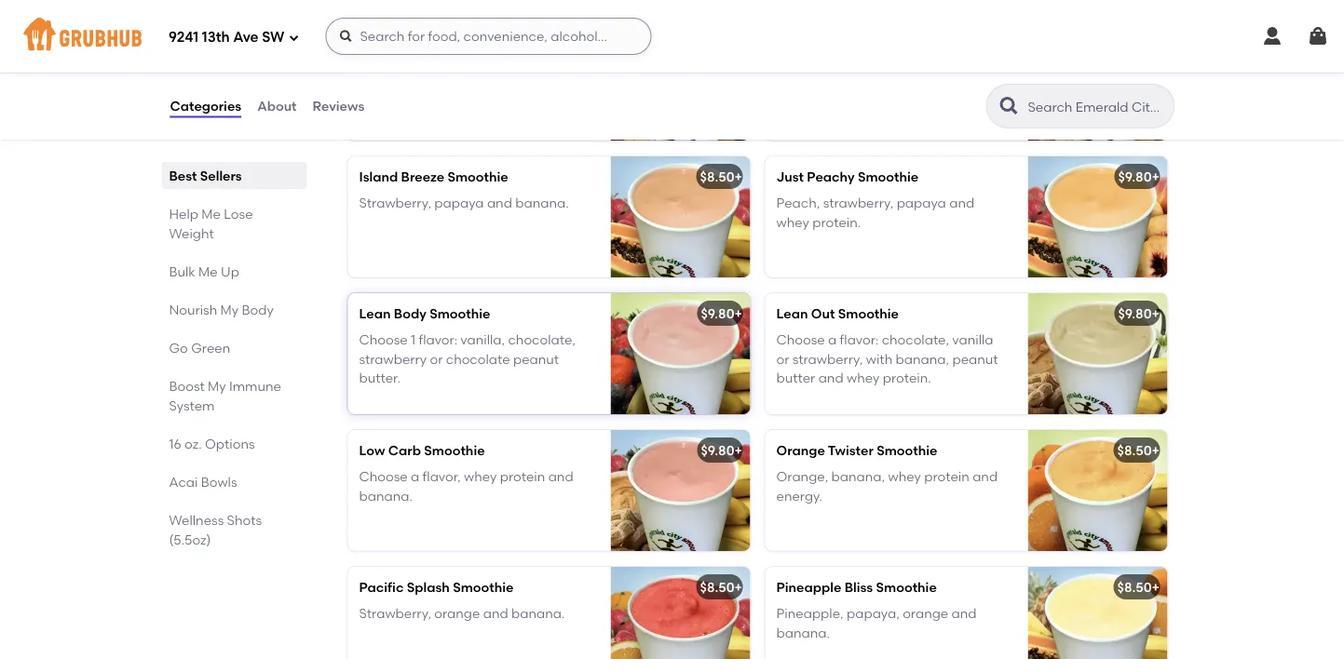 Task type: describe. For each thing, give the bounding box(es) containing it.
body inside tab
[[242, 302, 274, 318]]

orange
[[777, 443, 825, 459]]

chocolate, inside choose a flavor: chocolate, vanilla or strawberry, with banana, peanut butter and whey protein.
[[882, 332, 950, 348]]

chocolate, inside choose 1 flavor: vanilla, chocolate, strawberry or chocolate peanut butter.
[[508, 332, 576, 348]]

wellness
[[169, 512, 224, 528]]

1
[[411, 332, 416, 348]]

my for boost
[[208, 378, 226, 394]]

strawberry, for pacific
[[359, 606, 431, 622]]

low carb smoothie
[[359, 443, 485, 459]]

$8.50 for orange, banana, whey protein and energy.
[[1118, 443, 1152, 459]]

$9.80 + for choose a flavor, whey protein and banana.
[[701, 443, 743, 459]]

strawberry
[[359, 351, 427, 367]]

lean out smoothie image
[[1028, 293, 1168, 414]]

choose for out
[[777, 332, 825, 348]]

up
[[221, 264, 239, 280]]

acai bowls
[[169, 474, 237, 490]]

$9.80 + for peach, strawberry, papaya and whey protein.
[[1119, 169, 1160, 185]]

+ for choose 1 flavor: vanilla, chocolate, strawberry or chocolate peanut butter.
[[735, 306, 743, 322]]

bowls
[[201, 474, 237, 490]]

16 oz. options
[[169, 436, 255, 452]]

vanilla,
[[461, 332, 505, 348]]

orange twister smoothie
[[777, 443, 938, 459]]

1 horizontal spatial svg image
[[339, 29, 354, 44]]

$9.80 + for choose 1 flavor: vanilla, chocolate, strawberry or chocolate peanut butter.
[[701, 306, 743, 322]]

$9.80 for choose 1 flavor: vanilla, chocolate, strawberry or chocolate peanut butter.
[[701, 306, 735, 322]]

carb
[[388, 443, 421, 459]]

+ for strawberry, orange and banana.
[[735, 580, 743, 596]]

Search for food, convenience, alcohol... search field
[[326, 18, 652, 55]]

twister
[[828, 443, 874, 459]]

bliss
[[845, 580, 873, 596]]

low
[[359, 443, 385, 459]]

strawberry
[[777, 58, 846, 74]]

pacific
[[359, 580, 404, 596]]

best sellers
[[169, 168, 242, 184]]

butter
[[777, 370, 816, 386]]

or inside choose a flavor: chocolate, vanilla or strawberry, with banana, peanut butter and whey protein.
[[777, 351, 790, 367]]

immune
[[229, 378, 281, 394]]

whey inside choose a flavor, whey protein and banana.
[[464, 469, 497, 485]]

(5.5oz)
[[169, 532, 211, 548]]

lean out smoothie
[[777, 306, 899, 322]]

vitamin,
[[396, 77, 447, 93]]

strawberry, banana, whey protein, multi-vitamin, energy
[[359, 58, 576, 93]]

smoothie up "strawberry, papaya and banana."
[[448, 169, 508, 185]]

shots
[[227, 512, 262, 528]]

$8.50 for pineapple, papaya, orange and banana.
[[1118, 580, 1152, 596]]

me for bulk
[[199, 264, 218, 280]]

or inside choose 1 flavor: vanilla, chocolate, strawberry or chocolate peanut butter.
[[430, 351, 443, 367]]

lean body smoothie
[[359, 306, 490, 322]]

system
[[169, 398, 215, 414]]

just
[[777, 169, 804, 185]]

nourish my body
[[169, 302, 274, 318]]

$8.50 + for orange, banana, whey protein and energy.
[[1118, 443, 1160, 459]]

peanut inside choose 1 flavor: vanilla, chocolate, strawberry or chocolate peanut butter.
[[513, 351, 559, 367]]

categories button
[[169, 73, 242, 140]]

+ for choose a flavor, whey protein and banana.
[[735, 443, 743, 459]]

Search Emerald City Smoothie search field
[[1026, 98, 1169, 116]]

reviews button
[[312, 73, 365, 140]]

and inside peach, strawberry, papaya and whey protein.
[[950, 195, 975, 211]]

$9.80 for peach, strawberry, papaya and whey protein.
[[1119, 169, 1152, 185]]

energizer
[[359, 32, 419, 48]]

$9.80 for choose a flavor: chocolate, vanilla or strawberry, with banana, peanut butter and whey protein.
[[1119, 306, 1152, 322]]

peach, strawberry, papaya and whey protein.
[[777, 195, 975, 230]]

oz.
[[185, 436, 202, 452]]

banana. inside button
[[877, 58, 931, 74]]

with
[[866, 351, 893, 367]]

protein. inside peach, strawberry, papaya and whey protein.
[[813, 214, 861, 230]]

strawberry, for island
[[359, 195, 431, 211]]

energizer smoothie image
[[611, 19, 751, 140]]

strawberry, for energizer
[[359, 58, 431, 74]]

splash
[[407, 580, 450, 596]]

and inside orange, banana, whey protein and energy.
[[973, 469, 998, 485]]

help
[[169, 206, 198, 222]]

banana, for energizer smoothie
[[434, 58, 488, 74]]

1 orange from the left
[[434, 606, 480, 622]]

sellers
[[200, 168, 242, 184]]

low carb smoothie image
[[611, 430, 751, 551]]

me for help
[[202, 206, 221, 222]]

$8.50 for strawberry, papaya and banana.
[[700, 169, 735, 185]]

whey inside orange, banana, whey protein and energy.
[[888, 469, 921, 485]]

search icon image
[[998, 95, 1021, 117]]

and inside pineapple, papaya, orange and banana.
[[952, 606, 977, 622]]

smoothie for vanilla
[[838, 306, 899, 322]]

strawberry and banana.
[[777, 58, 931, 74]]

options
[[205, 436, 255, 452]]

bulk
[[169, 264, 195, 280]]

$8.50 + for strawberry, orange and banana.
[[700, 580, 743, 596]]

breeze
[[401, 169, 444, 185]]

lean for lean body smoothie
[[359, 306, 391, 322]]

+ for strawberry, papaya and banana.
[[735, 169, 743, 185]]

peachy
[[807, 169, 855, 185]]

choose 1 flavor: vanilla, chocolate, strawberry or chocolate peanut butter.
[[359, 332, 576, 386]]

bulk me up tab
[[169, 262, 300, 281]]

smoothie for and
[[877, 443, 938, 459]]

choose a flavor: chocolate, vanilla or strawberry, with banana, peanut butter and whey protein.
[[777, 332, 998, 386]]

whey inside choose a flavor: chocolate, vanilla or strawberry, with banana, peanut butter and whey protein.
[[847, 370, 880, 386]]



Task type: vqa. For each thing, say whether or not it's contained in the screenshot.


Task type: locate. For each thing, give the bounding box(es) containing it.
0 vertical spatial my
[[220, 302, 239, 318]]

island
[[359, 169, 398, 185]]

island breeze smoothie image
[[611, 156, 751, 277]]

choose up strawberry
[[359, 332, 408, 348]]

+
[[735, 169, 743, 185], [1152, 169, 1160, 185], [735, 306, 743, 322], [1152, 306, 1160, 322], [735, 443, 743, 459], [1152, 443, 1160, 459], [735, 580, 743, 596], [1152, 580, 1160, 596]]

nourish my body tab
[[169, 300, 300, 320]]

1 horizontal spatial papaya
[[897, 195, 946, 211]]

whey inside peach, strawberry, papaya and whey protein.
[[777, 214, 810, 230]]

and inside choose a flavor, whey protein and banana.
[[548, 469, 574, 485]]

$8.50 + for strawberry, papaya and banana.
[[700, 169, 743, 185]]

2 chocolate, from the left
[[882, 332, 950, 348]]

0 horizontal spatial banana,
[[434, 58, 488, 74]]

2 vertical spatial banana,
[[832, 469, 885, 485]]

1 or from the left
[[430, 351, 443, 367]]

peanut right 'chocolate'
[[513, 351, 559, 367]]

1 horizontal spatial protein
[[925, 469, 970, 485]]

2 lean from the left
[[777, 306, 808, 322]]

orange down pacific splash smoothie
[[434, 606, 480, 622]]

smoothie up peach, strawberry, papaya and whey protein.
[[858, 169, 919, 185]]

peanut
[[513, 351, 559, 367], [953, 351, 998, 367]]

0 vertical spatial me
[[202, 206, 221, 222]]

choose inside choose a flavor, whey protein and banana.
[[359, 469, 408, 485]]

smoothie right out
[[838, 306, 899, 322]]

protein
[[500, 469, 545, 485], [925, 469, 970, 485]]

9241
[[169, 29, 199, 46]]

0 vertical spatial strawberry,
[[823, 195, 894, 211]]

banana, right with
[[896, 351, 949, 367]]

choose for carb
[[359, 469, 408, 485]]

svg image
[[1262, 25, 1284, 48]]

1 horizontal spatial protein.
[[883, 370, 931, 386]]

orange twister smoothie image
[[1028, 430, 1168, 551]]

1 protein from the left
[[500, 469, 545, 485]]

go green
[[169, 340, 230, 356]]

0 horizontal spatial body
[[242, 302, 274, 318]]

a for flavor,
[[411, 469, 420, 485]]

smoothie up orange, banana, whey protein and energy.
[[877, 443, 938, 459]]

multi-
[[359, 77, 396, 93]]

main navigation navigation
[[0, 0, 1344, 73]]

svg image right sw
[[288, 32, 300, 43]]

body
[[242, 302, 274, 318], [394, 306, 427, 322]]

papaya,
[[847, 606, 900, 622]]

strawberry,
[[823, 195, 894, 211], [793, 351, 863, 367]]

fruity supreme smoothie image
[[1028, 19, 1168, 140]]

2 vertical spatial strawberry,
[[359, 606, 431, 622]]

banana,
[[434, 58, 488, 74], [896, 351, 949, 367], [832, 469, 885, 485]]

papaya
[[434, 195, 484, 211], [897, 195, 946, 211]]

a for flavor:
[[828, 332, 837, 348]]

0 horizontal spatial protein.
[[813, 214, 861, 230]]

flavor: inside choose a flavor: chocolate, vanilla or strawberry, with banana, peanut butter and whey protein.
[[840, 332, 879, 348]]

1 strawberry, from the top
[[359, 58, 431, 74]]

1 papaya from the left
[[434, 195, 484, 211]]

my right boost on the bottom of the page
[[208, 378, 226, 394]]

my for nourish
[[220, 302, 239, 318]]

strawberry, inside peach, strawberry, papaya and whey protein.
[[823, 195, 894, 211]]

acai bowls tab
[[169, 472, 300, 492]]

strawberry, down pacific
[[359, 606, 431, 622]]

1 horizontal spatial flavor:
[[840, 332, 879, 348]]

smoothie for protein
[[424, 443, 485, 459]]

1 horizontal spatial or
[[777, 351, 790, 367]]

best
[[169, 168, 197, 184]]

strawberry, inside strawberry, banana, whey protein, multi-vitamin, energy
[[359, 58, 431, 74]]

pacific splash smoothie image
[[611, 567, 751, 660]]

smoothie up strawberry, orange and banana.
[[453, 580, 514, 596]]

smoothie up vanilla,
[[430, 306, 490, 322]]

banana. inside pineapple, papaya, orange and banana.
[[777, 625, 830, 641]]

0 horizontal spatial protein
[[500, 469, 545, 485]]

flavor: right '1'
[[419, 332, 458, 348]]

smoothie
[[422, 32, 483, 48], [448, 169, 508, 185], [858, 169, 919, 185], [430, 306, 490, 322], [838, 306, 899, 322], [424, 443, 485, 459], [877, 443, 938, 459], [453, 580, 514, 596], [876, 580, 937, 596]]

whey right flavor,
[[464, 469, 497, 485]]

or
[[430, 351, 443, 367], [777, 351, 790, 367]]

just peachy smoothie image
[[1028, 156, 1168, 277]]

just peachy smoothie
[[777, 169, 919, 185]]

energy
[[450, 77, 494, 93]]

protein. down peach,
[[813, 214, 861, 230]]

protein,
[[527, 58, 576, 74]]

wellness shots (5.5oz)
[[169, 512, 262, 548]]

banana, up the energy
[[434, 58, 488, 74]]

choose inside choose a flavor: chocolate, vanilla or strawberry, with banana, peanut butter and whey protein.
[[777, 332, 825, 348]]

1 vertical spatial a
[[411, 469, 420, 485]]

and
[[849, 58, 874, 74], [487, 195, 512, 211], [950, 195, 975, 211], [819, 370, 844, 386], [548, 469, 574, 485], [973, 469, 998, 485], [483, 606, 508, 622], [952, 606, 977, 622]]

smoothie up strawberry, banana, whey protein, multi-vitamin, energy
[[422, 32, 483, 48]]

0 vertical spatial a
[[828, 332, 837, 348]]

0 horizontal spatial or
[[430, 351, 443, 367]]

smoothie up flavor,
[[424, 443, 485, 459]]

2 papaya from the left
[[897, 195, 946, 211]]

banana, for orange twister smoothie
[[832, 469, 885, 485]]

help me lose weight tab
[[169, 204, 300, 243]]

banana, inside orange, banana, whey protein and energy.
[[832, 469, 885, 485]]

protein inside choose a flavor, whey protein and banana.
[[500, 469, 545, 485]]

choose a flavor, whey protein and banana.
[[359, 469, 574, 504]]

strawberry and banana. button
[[765, 19, 1168, 140]]

me
[[202, 206, 221, 222], [199, 264, 218, 280]]

choose
[[359, 332, 408, 348], [777, 332, 825, 348], [359, 469, 408, 485]]

0 horizontal spatial flavor:
[[419, 332, 458, 348]]

1 horizontal spatial orange
[[903, 606, 949, 622]]

choose down out
[[777, 332, 825, 348]]

1 flavor: from the left
[[419, 332, 458, 348]]

1 vertical spatial me
[[199, 264, 218, 280]]

3 strawberry, from the top
[[359, 606, 431, 622]]

banana. inside choose a flavor, whey protein and banana.
[[359, 488, 413, 504]]

banana.
[[877, 58, 931, 74], [515, 195, 569, 211], [359, 488, 413, 504], [512, 606, 565, 622], [777, 625, 830, 641]]

lose
[[224, 206, 253, 222]]

orange right papaya,
[[903, 606, 949, 622]]

2 protein from the left
[[925, 469, 970, 485]]

and inside choose a flavor: chocolate, vanilla or strawberry, with banana, peanut butter and whey protein.
[[819, 370, 844, 386]]

smoothie up papaya,
[[876, 580, 937, 596]]

0 horizontal spatial lean
[[359, 306, 391, 322]]

ave
[[233, 29, 259, 46]]

chocolate,
[[508, 332, 576, 348], [882, 332, 950, 348]]

strawberry, inside choose a flavor: chocolate, vanilla or strawberry, with banana, peanut butter and whey protein.
[[793, 351, 863, 367]]

body down bulk me up tab
[[242, 302, 274, 318]]

whey down peach,
[[777, 214, 810, 230]]

lean
[[359, 306, 391, 322], [777, 306, 808, 322]]

energizer smoothie
[[359, 32, 483, 48]]

papaya down just peachy smoothie
[[897, 195, 946, 211]]

1 horizontal spatial peanut
[[953, 351, 998, 367]]

svg image right svg icon
[[1307, 25, 1330, 48]]

a
[[828, 332, 837, 348], [411, 469, 420, 485]]

orange inside pineapple, papaya, orange and banana.
[[903, 606, 949, 622]]

peanut down vanilla
[[953, 351, 998, 367]]

2 or from the left
[[777, 351, 790, 367]]

butter.
[[359, 370, 401, 386]]

boost
[[169, 378, 205, 394]]

island breeze smoothie
[[359, 169, 508, 185]]

1 horizontal spatial chocolate,
[[882, 332, 950, 348]]

pacific splash smoothie
[[359, 580, 514, 596]]

best sellers tab
[[169, 166, 300, 185]]

protein. down with
[[883, 370, 931, 386]]

nourish
[[169, 302, 217, 318]]

green
[[191, 340, 230, 356]]

1 chocolate, from the left
[[508, 332, 576, 348]]

reviews
[[313, 98, 365, 114]]

chocolate, up with
[[882, 332, 950, 348]]

orange, banana, whey protein and energy.
[[777, 469, 998, 504]]

0 horizontal spatial peanut
[[513, 351, 559, 367]]

$9.80 for choose a flavor, whey protein and banana.
[[701, 443, 735, 459]]

vanilla
[[953, 332, 994, 348]]

$8.50
[[700, 169, 735, 185], [1118, 443, 1152, 459], [700, 580, 735, 596], [1118, 580, 1152, 596]]

0 horizontal spatial chocolate,
[[508, 332, 576, 348]]

2 horizontal spatial svg image
[[1307, 25, 1330, 48]]

0 horizontal spatial orange
[[434, 606, 480, 622]]

banana, inside choose a flavor: chocolate, vanilla or strawberry, with banana, peanut butter and whey protein.
[[896, 351, 949, 367]]

flavor: for or
[[419, 332, 458, 348]]

16 oz. options tab
[[169, 434, 300, 454]]

1 vertical spatial my
[[208, 378, 226, 394]]

protein inside orange, banana, whey protein and energy.
[[925, 469, 970, 485]]

+ for choose a flavor: chocolate, vanilla or strawberry, with banana, peanut butter and whey protein.
[[1152, 306, 1160, 322]]

choose down low at the bottom left of the page
[[359, 469, 408, 485]]

banana, down orange twister smoothie
[[832, 469, 885, 485]]

or left 'chocolate'
[[430, 351, 443, 367]]

svg image
[[1307, 25, 1330, 48], [339, 29, 354, 44], [288, 32, 300, 43]]

strawberry, orange and banana.
[[359, 606, 565, 622]]

svg image left energizer
[[339, 29, 354, 44]]

smoothie for whey
[[858, 169, 919, 185]]

papaya inside peach, strawberry, papaya and whey protein.
[[897, 195, 946, 211]]

0 vertical spatial strawberry,
[[359, 58, 431, 74]]

16
[[169, 436, 181, 452]]

1 lean from the left
[[359, 306, 391, 322]]

1 horizontal spatial banana,
[[832, 469, 885, 485]]

chocolate, right vanilla,
[[508, 332, 576, 348]]

9241 13th ave sw
[[169, 29, 285, 46]]

banana, inside strawberry, banana, whey protein, multi-vitamin, energy
[[434, 58, 488, 74]]

2 horizontal spatial banana,
[[896, 351, 949, 367]]

0 horizontal spatial papaya
[[434, 195, 484, 211]]

0 horizontal spatial a
[[411, 469, 420, 485]]

0 vertical spatial banana,
[[434, 58, 488, 74]]

lean left out
[[777, 306, 808, 322]]

1 vertical spatial strawberry,
[[793, 351, 863, 367]]

my inside boost my immune system
[[208, 378, 226, 394]]

2 strawberry, from the top
[[359, 195, 431, 211]]

13th
[[202, 29, 230, 46]]

choose inside choose 1 flavor: vanilla, chocolate, strawberry or chocolate peanut butter.
[[359, 332, 408, 348]]

pineapple bliss smoothie image
[[1028, 567, 1168, 660]]

categories
[[170, 98, 241, 114]]

a down lean out smoothie
[[828, 332, 837, 348]]

a inside choose a flavor, whey protein and banana.
[[411, 469, 420, 485]]

smoothie for banana.
[[876, 580, 937, 596]]

strawberry, down just peachy smoothie
[[823, 195, 894, 211]]

whey down orange twister smoothie
[[888, 469, 921, 485]]

bulk me up
[[169, 264, 239, 280]]

flavor: for strawberry,
[[840, 332, 879, 348]]

$9.80
[[1119, 169, 1152, 185], [701, 306, 735, 322], [1119, 306, 1152, 322], [701, 443, 735, 459]]

sw
[[262, 29, 285, 46]]

a left flavor,
[[411, 469, 420, 485]]

$8.50 for strawberry, orange and banana.
[[700, 580, 735, 596]]

0 horizontal spatial svg image
[[288, 32, 300, 43]]

flavor: up with
[[840, 332, 879, 348]]

lean for lean out smoothie
[[777, 306, 808, 322]]

strawberry, papaya and banana.
[[359, 195, 569, 211]]

pineapple,
[[777, 606, 844, 622]]

about
[[257, 98, 297, 114]]

pineapple
[[777, 580, 842, 596]]

me left lose
[[202, 206, 221, 222]]

peach,
[[777, 195, 820, 211]]

whey down with
[[847, 370, 880, 386]]

go
[[169, 340, 188, 356]]

1 horizontal spatial body
[[394, 306, 427, 322]]

out
[[811, 306, 835, 322]]

1 horizontal spatial a
[[828, 332, 837, 348]]

protein. inside choose a flavor: chocolate, vanilla or strawberry, with banana, peanut butter and whey protein.
[[883, 370, 931, 386]]

2 flavor: from the left
[[840, 332, 879, 348]]

and inside button
[[849, 58, 874, 74]]

+ for peach, strawberry, papaya and whey protein.
[[1152, 169, 1160, 185]]

$9.80 + for choose a flavor: chocolate, vanilla or strawberry, with banana, peanut butter and whey protein.
[[1119, 306, 1160, 322]]

orange,
[[777, 469, 829, 485]]

boost my immune system
[[169, 378, 281, 414]]

pineapple, papaya, orange and banana.
[[777, 606, 977, 641]]

chocolate
[[446, 351, 510, 367]]

me inside the help me lose weight
[[202, 206, 221, 222]]

wellness shots (5.5oz) tab
[[169, 511, 300, 550]]

whey down search for food, convenience, alcohol... search field on the top of page
[[491, 58, 524, 74]]

my right 'nourish'
[[220, 302, 239, 318]]

or up butter
[[777, 351, 790, 367]]

help me lose weight
[[169, 206, 253, 241]]

1 horizontal spatial lean
[[777, 306, 808, 322]]

peanut inside choose a flavor: chocolate, vanilla or strawberry, with banana, peanut butter and whey protein.
[[953, 351, 998, 367]]

flavor:
[[419, 332, 458, 348], [840, 332, 879, 348]]

lean body smoothie image
[[611, 293, 751, 414]]

about button
[[256, 73, 298, 140]]

acai
[[169, 474, 198, 490]]

0 vertical spatial protein.
[[813, 214, 861, 230]]

weight
[[169, 225, 214, 241]]

flavor: inside choose 1 flavor: vanilla, chocolate, strawberry or chocolate peanut butter.
[[419, 332, 458, 348]]

1 vertical spatial protein.
[[883, 370, 931, 386]]

strawberry, up butter
[[793, 351, 863, 367]]

boost my immune system tab
[[169, 376, 300, 416]]

2 orange from the left
[[903, 606, 949, 622]]

$9.80 +
[[1119, 169, 1160, 185], [701, 306, 743, 322], [1119, 306, 1160, 322], [701, 443, 743, 459]]

+ for pineapple, papaya, orange and banana.
[[1152, 580, 1160, 596]]

2 peanut from the left
[[953, 351, 998, 367]]

body up '1'
[[394, 306, 427, 322]]

1 vertical spatial banana,
[[896, 351, 949, 367]]

me inside tab
[[199, 264, 218, 280]]

flavor,
[[423, 469, 461, 485]]

1 vertical spatial strawberry,
[[359, 195, 431, 211]]

lean up strawberry
[[359, 306, 391, 322]]

energy.
[[777, 488, 823, 504]]

$8.50 + for pineapple, papaya, orange and banana.
[[1118, 580, 1160, 596]]

choose for body
[[359, 332, 408, 348]]

go green tab
[[169, 338, 300, 358]]

whey inside strawberry, banana, whey protein, multi-vitamin, energy
[[491, 58, 524, 74]]

papaya down island breeze smoothie
[[434, 195, 484, 211]]

+ for orange, banana, whey protein and energy.
[[1152, 443, 1160, 459]]

$8.50 +
[[700, 169, 743, 185], [1118, 443, 1160, 459], [700, 580, 743, 596], [1118, 580, 1160, 596]]

strawberry, up multi-
[[359, 58, 431, 74]]

a inside choose a flavor: chocolate, vanilla or strawberry, with banana, peanut butter and whey protein.
[[828, 332, 837, 348]]

me left up
[[199, 264, 218, 280]]

smoothie for chocolate,
[[430, 306, 490, 322]]

strawberry, down island
[[359, 195, 431, 211]]

pineapple bliss smoothie
[[777, 580, 937, 596]]

1 peanut from the left
[[513, 351, 559, 367]]



